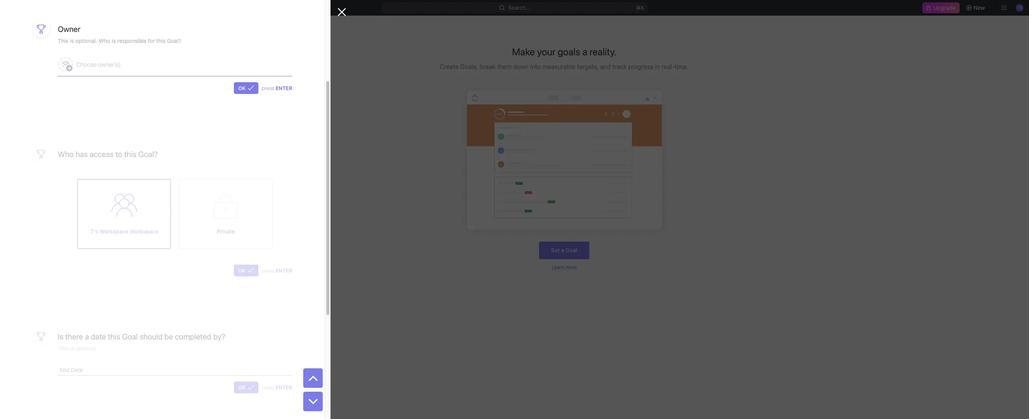 Task type: vqa. For each thing, say whether or not it's contained in the screenshot.
press corresponding to Is there a date this Goal should be completed by?
yes



Task type: locate. For each thing, give the bounding box(es) containing it.
1 ok button from the top
[[234, 82, 259, 94]]

enter
[[276, 85, 292, 91], [276, 267, 292, 274], [276, 385, 292, 391]]

2 press from the top
[[262, 267, 274, 274]]

2 vertical spatial ok
[[238, 385, 246, 391]]

1 horizontal spatial this
[[124, 150, 136, 159]]

track
[[613, 63, 627, 70]]

0 vertical spatial who
[[99, 38, 110, 44]]

ok button
[[234, 82, 259, 94], [234, 265, 259, 276], [234, 382, 259, 394]]

choose
[[77, 61, 97, 68]]

create
[[440, 63, 459, 70]]

1 horizontal spatial a
[[561, 247, 564, 253]]

0 vertical spatial enter
[[276, 85, 292, 91]]

this
[[156, 38, 166, 44], [124, 150, 136, 159], [108, 332, 120, 341]]

press
[[262, 85, 274, 91], [262, 267, 274, 274], [262, 385, 274, 391]]

press enter
[[262, 85, 292, 91], [262, 267, 292, 274], [262, 385, 292, 391]]

responsible
[[117, 38, 146, 44]]

3 ok from the top
[[238, 385, 246, 391]]

tree
[[3, 162, 96, 267]]

1 horizontal spatial who
[[99, 38, 110, 44]]

1 vertical spatial enter
[[276, 267, 292, 274]]

date
[[91, 332, 106, 341]]

goal? right to
[[138, 150, 158, 159]]

1 horizontal spatial is
[[112, 38, 116, 44]]

3 ok button from the top
[[234, 382, 259, 394]]

them
[[497, 63, 512, 70]]

who
[[99, 38, 110, 44], [58, 150, 74, 159]]

3 press from the top
[[262, 385, 274, 391]]

2 ok from the top
[[238, 267, 246, 274]]

who right optional. at the left
[[99, 38, 110, 44]]

who left has
[[58, 150, 74, 159]]

search...
[[508, 4, 530, 11]]

3 press enter from the top
[[262, 385, 292, 391]]

0 vertical spatial goal?
[[167, 38, 181, 44]]

2 vertical spatial this
[[108, 332, 120, 341]]

press enter for is there a date this goal should be completed by?
[[262, 385, 292, 391]]

a left date
[[85, 332, 89, 341]]

goal?
[[167, 38, 181, 44], [138, 150, 158, 159]]

is
[[70, 38, 74, 44], [112, 38, 116, 44]]

upgrade
[[933, 4, 956, 11]]

1 vertical spatial press enter
[[262, 267, 292, 274]]

set a goal
[[551, 247, 577, 253]]

0 vertical spatial press
[[262, 85, 274, 91]]

a up targets,
[[583, 46, 588, 57]]

2 vertical spatial ok button
[[234, 382, 259, 394]]

press for is there a date this goal should be completed by?
[[262, 385, 274, 391]]

press enter for who has access to this goal?
[[262, 267, 292, 274]]

0 horizontal spatial workspace
[[100, 228, 128, 235]]

1 workspace from the left
[[100, 228, 128, 235]]

1 horizontal spatial goal
[[566, 247, 577, 253]]

this
[[58, 38, 68, 44]]

2 vertical spatial a
[[85, 332, 89, 341]]

2 vertical spatial enter
[[276, 385, 292, 391]]

1 horizontal spatial goal?
[[167, 38, 181, 44]]

0 horizontal spatial this
[[108, 332, 120, 341]]

owner
[[58, 25, 80, 34]]

access
[[90, 150, 114, 159]]

3 enter from the top
[[276, 385, 292, 391]]

goal
[[566, 247, 577, 253], [122, 332, 138, 341]]

1 enter from the top
[[276, 85, 292, 91]]

0 horizontal spatial goal
[[122, 332, 138, 341]]

0 vertical spatial ok button
[[234, 82, 259, 94]]

1 horizontal spatial workspace
[[130, 228, 158, 235]]

be
[[164, 332, 173, 341]]

is right this
[[70, 38, 74, 44]]

1 vertical spatial goal?
[[138, 150, 158, 159]]

this inside owner this is optional. who is responsible for this goal?
[[156, 38, 166, 44]]

measurable
[[543, 63, 575, 70]]

there
[[65, 332, 83, 341]]

t's
[[90, 228, 98, 235]]

2 vertical spatial press enter
[[262, 385, 292, 391]]

0 horizontal spatial is
[[70, 38, 74, 44]]

1 vertical spatial this
[[124, 150, 136, 159]]

2 horizontal spatial this
[[156, 38, 166, 44]]

this right for
[[156, 38, 166, 44]]

press for who has access to this goal?
[[262, 267, 274, 274]]

who has access to this goal?
[[58, 150, 158, 159]]

and
[[600, 63, 611, 70]]

ok for who has access to this goal?
[[238, 267, 246, 274]]

down
[[513, 63, 529, 70]]

2 horizontal spatial a
[[583, 46, 588, 57]]

1 vertical spatial ok
[[238, 267, 246, 274]]

2 ok button from the top
[[234, 265, 259, 276]]

ok button for is there a date this goal should be completed by?
[[234, 382, 259, 394]]

a right the set
[[561, 247, 564, 253]]

set
[[551, 247, 560, 253]]

0 horizontal spatial who
[[58, 150, 74, 159]]

2 is from the left
[[112, 38, 116, 44]]

2 enter from the top
[[276, 267, 292, 274]]

1 vertical spatial who
[[58, 150, 74, 159]]

this right to
[[124, 150, 136, 159]]

targets,
[[577, 63, 599, 70]]

2 vertical spatial press
[[262, 385, 274, 391]]

is there a date this goal should be completed by?
[[58, 332, 225, 341]]

0 horizontal spatial a
[[85, 332, 89, 341]]

this right date
[[108, 332, 120, 341]]

0 vertical spatial press enter
[[262, 85, 292, 91]]

new
[[974, 4, 985, 11]]

owner(s)
[[98, 61, 121, 68]]

goal left the should
[[122, 332, 138, 341]]

goal right the set
[[566, 247, 577, 253]]

create goals, break them down into measurable targets, and track progress in real-time.
[[440, 63, 689, 70]]

by?
[[213, 332, 225, 341]]

2 workspace from the left
[[130, 228, 158, 235]]

0 vertical spatial this
[[156, 38, 166, 44]]

1 vertical spatial goal
[[122, 332, 138, 341]]

this for goal?
[[124, 150, 136, 159]]

0 horizontal spatial goal?
[[138, 150, 158, 159]]

goals,
[[460, 63, 478, 70]]

more
[[566, 264, 577, 270]]

2 press enter from the top
[[262, 267, 292, 274]]

1 vertical spatial press
[[262, 267, 274, 274]]

1 vertical spatial ok button
[[234, 265, 259, 276]]

dialog
[[0, 0, 346, 419]]

0 vertical spatial ok
[[238, 85, 246, 91]]

is left responsible
[[112, 38, 116, 44]]

workspace
[[100, 228, 128, 235], [130, 228, 158, 235]]

real-
[[662, 63, 675, 70]]

has
[[76, 150, 88, 159]]

a
[[583, 46, 588, 57], [561, 247, 564, 253], [85, 332, 89, 341]]

ok
[[238, 85, 246, 91], [238, 267, 246, 274], [238, 385, 246, 391]]

goal? right for
[[167, 38, 181, 44]]

reality.
[[590, 46, 616, 57]]

who inside owner this is optional. who is responsible for this goal?
[[99, 38, 110, 44]]



Task type: describe. For each thing, give the bounding box(es) containing it.
0 vertical spatial a
[[583, 46, 588, 57]]

make your goals a reality.
[[512, 46, 616, 57]]

⌘k
[[636, 4, 644, 11]]

enter for who has access to this goal?
[[276, 267, 292, 274]]

upgrade link
[[923, 2, 960, 13]]

owner this is optional. who is responsible for this goal?
[[58, 25, 181, 44]]

1 ok from the top
[[238, 85, 246, 91]]

make
[[512, 46, 535, 57]]

into
[[530, 63, 541, 70]]

0 vertical spatial goal
[[566, 247, 577, 253]]

t's workspace workspace
[[90, 228, 158, 235]]

new button
[[963, 2, 990, 14]]

goal inside "dialog"
[[122, 332, 138, 341]]

a inside "dialog"
[[85, 332, 89, 341]]

1 press from the top
[[262, 85, 274, 91]]

to
[[115, 150, 122, 159]]

this for goal
[[108, 332, 120, 341]]

goals
[[558, 46, 580, 57]]

for
[[148, 38, 155, 44]]

learn more link
[[552, 264, 577, 270]]

private
[[217, 228, 235, 235]]

is
[[58, 332, 63, 341]]

in
[[655, 63, 660, 70]]

1 vertical spatial a
[[561, 247, 564, 253]]

your
[[537, 46, 556, 57]]

choose owner(s)
[[77, 61, 121, 68]]

dialog containing owner
[[0, 0, 346, 419]]

tree inside sidebar navigation
[[3, 162, 96, 267]]

ok for is there a date this goal should be completed by?
[[238, 385, 246, 391]]

1 press enter from the top
[[262, 85, 292, 91]]

progress
[[629, 63, 653, 70]]

break
[[480, 63, 496, 70]]

time.
[[675, 63, 689, 70]]

goal? inside owner this is optional. who is responsible for this goal?
[[167, 38, 181, 44]]

sidebar navigation
[[0, 16, 99, 419]]

learn
[[552, 264, 564, 270]]

learn more
[[552, 264, 577, 270]]

should
[[140, 332, 163, 341]]

ok button for who has access to this goal?
[[234, 265, 259, 276]]

completed
[[175, 332, 211, 341]]

optional.
[[75, 38, 97, 44]]

enter for is there a date this goal should be completed by?
[[276, 385, 292, 391]]

1 is from the left
[[70, 38, 74, 44]]



